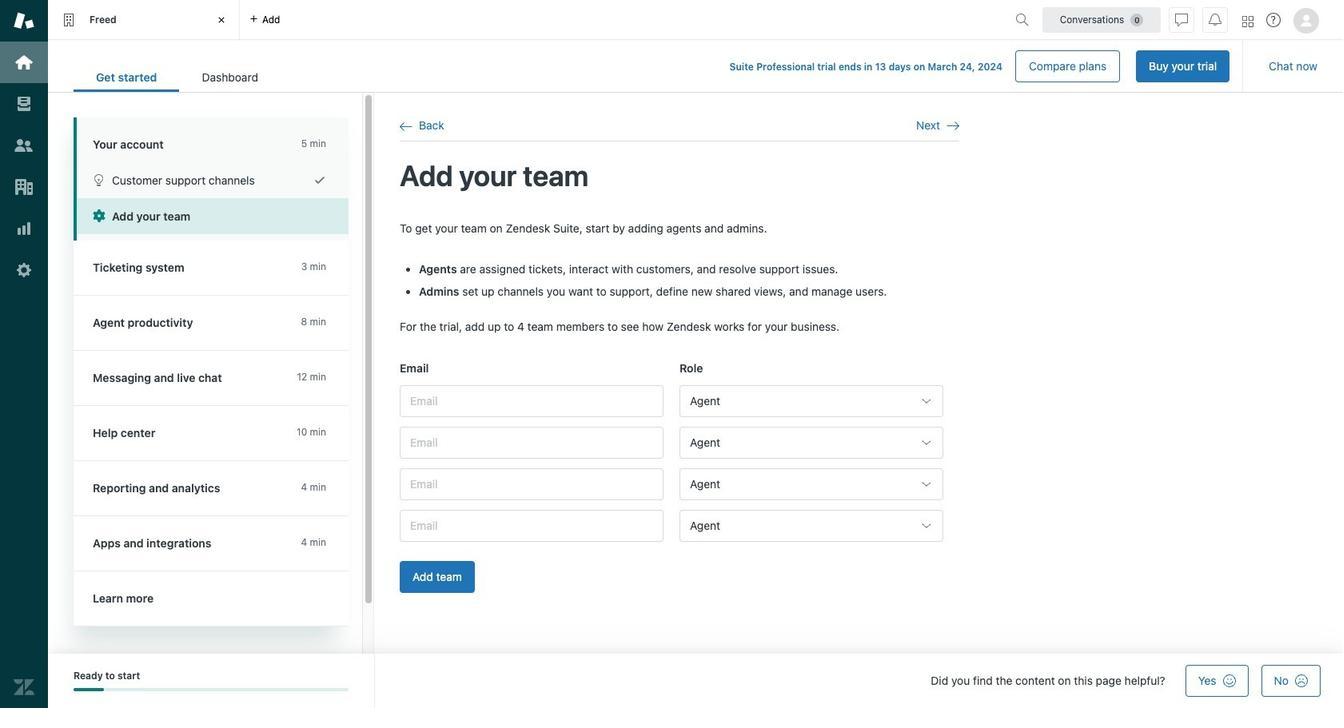 Task type: describe. For each thing, give the bounding box(es) containing it.
2 email field from the top
[[400, 427, 664, 459]]

organizations image
[[14, 177, 34, 198]]

progress bar image
[[74, 689, 104, 692]]

progress-bar progress bar
[[74, 689, 349, 692]]

content-title region
[[400, 158, 960, 195]]

admin image
[[14, 260, 34, 281]]

get started image
[[14, 52, 34, 73]]

4 email field from the top
[[400, 510, 664, 542]]

reporting image
[[14, 218, 34, 239]]

1 email field from the top
[[400, 386, 664, 418]]

main element
[[0, 0, 48, 709]]



Task type: vqa. For each thing, say whether or not it's contained in the screenshot.
tab list
yes



Task type: locate. For each thing, give the bounding box(es) containing it.
footer
[[48, 654, 1343, 709]]

tab
[[48, 0, 240, 40], [179, 62, 281, 92]]

zendesk image
[[14, 677, 34, 698]]

region
[[400, 220, 960, 613]]

customers image
[[14, 135, 34, 156]]

notifications image
[[1209, 13, 1222, 26]]

Email field
[[400, 386, 664, 418], [400, 427, 664, 459], [400, 469, 664, 501], [400, 510, 664, 542]]

March 24, 2024 text field
[[928, 61, 1003, 73]]

3 email field from the top
[[400, 469, 664, 501]]

heading
[[74, 118, 349, 162]]

get help image
[[1267, 13, 1281, 27]]

tabs tab list
[[48, 0, 1009, 40]]

zendesk support image
[[14, 10, 34, 31]]

tab list
[[74, 62, 281, 92]]

zendesk products image
[[1243, 16, 1254, 27]]

button displays agent's chat status as invisible. image
[[1176, 13, 1188, 26]]

1 vertical spatial tab
[[179, 62, 281, 92]]

views image
[[14, 94, 34, 114]]

0 vertical spatial tab
[[48, 0, 240, 40]]

close image
[[214, 12, 230, 28]]



